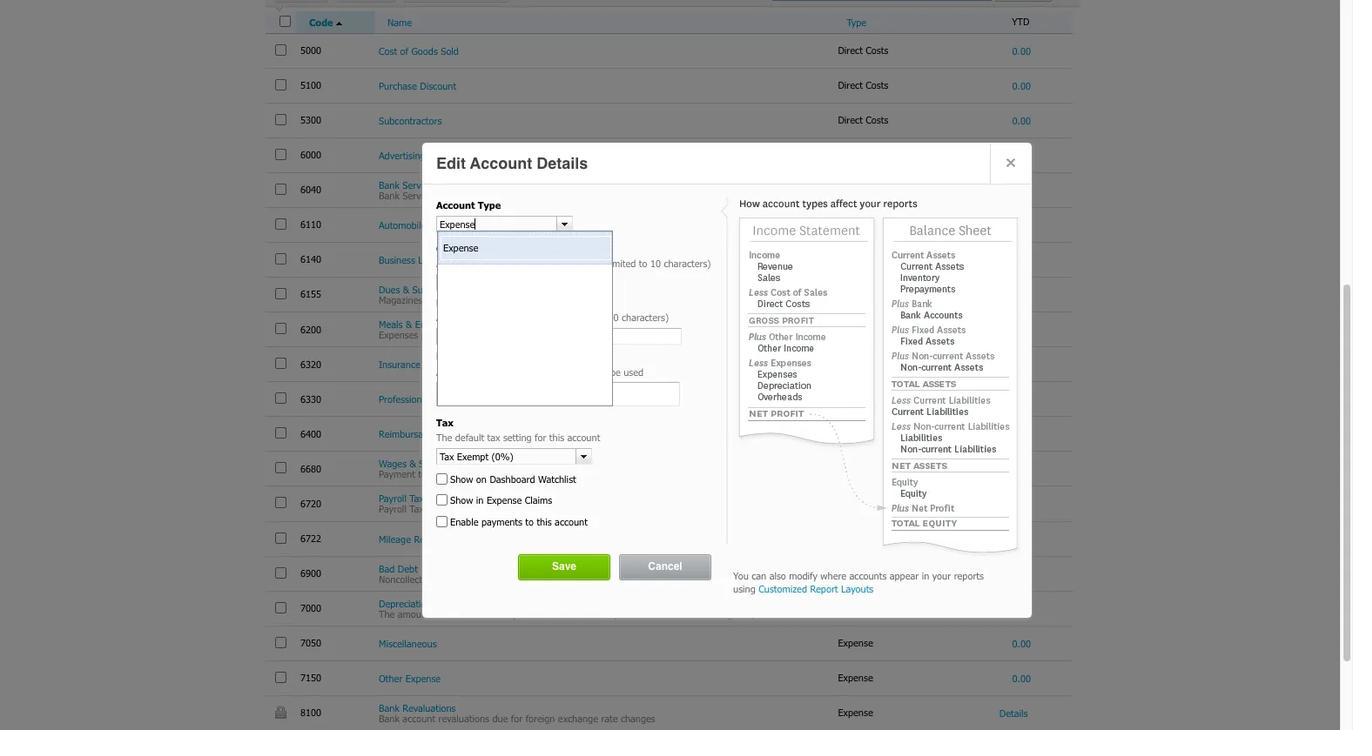 Task type: locate. For each thing, give the bounding box(es) containing it.
employees
[[430, 469, 475, 480]]

2 payroll from the top
[[379, 504, 407, 515]]

the left default
[[436, 432, 452, 444]]

account up business
[[521, 312, 554, 323]]

expenses
[[379, 329, 418, 341]]

& inside wages & salaries payment to employees in exchange for their resources
[[410, 458, 416, 470]]

the for the default tax setting for this account
[[436, 432, 452, 444]]

report
[[810, 584, 838, 595]]

miscellaneous link
[[379, 638, 437, 650]]

0 horizontal spatial of
[[400, 45, 409, 56]]

for left the their on the bottom
[[531, 469, 543, 480]]

0 horizontal spatial tax
[[487, 432, 500, 444]]

1 horizontal spatial accounts
[[850, 570, 887, 582]]

name up the short at the left top of page
[[436, 297, 464, 308]]

watchlist
[[538, 474, 576, 485]]

for inside the 'tax the default tax setting for this account'
[[535, 432, 546, 444]]

reimbursable expense link
[[379, 429, 474, 440]]

0 vertical spatial code
[[309, 16, 333, 28]]

1 horizontal spatial tax
[[713, 329, 726, 341]]

this down claims
[[537, 516, 552, 527]]

10 0.00 from the top
[[1013, 359, 1031, 370]]

12 0.00 link from the top
[[1013, 464, 1031, 475]]

2 show from the top
[[450, 495, 473, 506]]

account down bank service charges link on the top left of page
[[436, 199, 475, 211]]

professional
[[429, 294, 479, 306]]

a left unique
[[436, 258, 442, 269]]

of right cost
[[400, 45, 409, 56]]

0.00 link for cost of goods sold
[[1013, 45, 1031, 56]]

0.00 for professional fees
[[1013, 394, 1031, 405]]

1 vertical spatial (limited
[[557, 312, 589, 323]]

this up the their on the bottom
[[549, 432, 564, 444]]

2 vertical spatial of
[[433, 609, 441, 620]]

bank revaluations link
[[379, 703, 456, 714]]

fees
[[462, 254, 481, 265], [432, 394, 451, 405]]

meals & entertainment expenses paid by company for the business but are not deductable for income tax purposes.
[[379, 319, 771, 341]]

this inside the description a description of how this account should be used
[[526, 366, 541, 378]]

foreign
[[526, 713, 555, 725]]

on inside depreciation the amount of the asset's cost (based on the useful life) that was consumed during the period
[[544, 609, 554, 620]]

None text field
[[437, 217, 557, 231], [436, 383, 680, 407], [437, 449, 576, 464], [437, 217, 557, 231], [436, 383, 680, 407], [437, 449, 576, 464]]

characters) inside the 'name a short title for this account (limited to 150 characters)'
[[622, 312, 669, 323]]

16 0.00 link from the top
[[1013, 673, 1031, 685]]

payroll down payment
[[379, 493, 407, 505]]

1 vertical spatial direct costs
[[838, 79, 892, 91]]

the
[[511, 329, 524, 341], [444, 609, 458, 620], [557, 609, 571, 620], [736, 609, 750, 620]]

bodies
[[482, 294, 509, 306]]

1 vertical spatial of
[[494, 366, 502, 378]]

3 direct from the top
[[838, 114, 863, 125]]

6110
[[301, 219, 324, 230]]

characters) right "10"
[[664, 258, 711, 269]]

used
[[624, 366, 644, 378]]

license
[[418, 254, 449, 265]]

name up cost
[[388, 16, 412, 27]]

account left should
[[544, 366, 577, 378]]

show on dashboard watchlist
[[450, 474, 576, 485]]

wages & salaries link
[[379, 458, 452, 470]]

to inside the 'name a short title for this account (limited to 150 characters)'
[[592, 312, 600, 323]]

the left asset's
[[444, 609, 458, 620]]

None checkbox
[[275, 79, 287, 90], [275, 149, 287, 160], [275, 183, 287, 195], [275, 218, 287, 230], [275, 253, 287, 265], [275, 288, 287, 300], [275, 323, 287, 335], [275, 358, 287, 369], [275, 393, 287, 404], [275, 463, 287, 474], [275, 533, 287, 544], [275, 637, 287, 649], [275, 672, 287, 684], [275, 79, 287, 90], [275, 149, 287, 160], [275, 183, 287, 195], [275, 218, 287, 230], [275, 253, 287, 265], [275, 288, 287, 300], [275, 323, 287, 335], [275, 358, 287, 369], [275, 393, 287, 404], [275, 463, 287, 474], [275, 533, 287, 544], [275, 637, 287, 649], [275, 672, 287, 684]]

tax right "income"
[[713, 329, 726, 341]]

1 vertical spatial direct
[[838, 79, 863, 91]]

for right setting
[[535, 432, 546, 444]]

1 vertical spatial fees
[[432, 394, 451, 405]]

0 vertical spatial on
[[476, 474, 487, 485]]

2 vertical spatial costs
[[866, 114, 889, 125]]

name link
[[388, 16, 412, 27]]

0 vertical spatial costs
[[866, 44, 889, 56]]

(limited left "10"
[[604, 258, 636, 269]]

0.00 link for subcontractors
[[1013, 115, 1031, 126]]

for inside the 'name a short title for this account (limited to 150 characters)'
[[488, 312, 500, 323]]

characters) up deductable
[[622, 312, 669, 323]]

company
[[455, 329, 493, 341]]

accounts up layouts
[[850, 570, 887, 582]]

the inside depreciation the amount of the asset's cost (based on the useful life) that was consumed during the period
[[379, 609, 395, 620]]

but
[[566, 329, 580, 341]]

show in expense claims
[[450, 495, 552, 506]]

None checkbox
[[280, 15, 291, 27], [275, 44, 287, 55], [275, 114, 287, 125], [275, 428, 287, 439], [275, 498, 287, 509], [275, 568, 287, 579], [275, 603, 287, 614], [280, 15, 291, 27], [275, 44, 287, 55], [275, 114, 287, 125], [275, 428, 287, 439], [275, 498, 287, 509], [275, 568, 287, 579], [275, 603, 287, 614]]

code for code
[[309, 16, 333, 28]]

to left "10"
[[639, 258, 648, 269]]

3 direct costs from the top
[[838, 114, 892, 125]]

2 vertical spatial a
[[436, 366, 442, 378]]

7150
[[301, 673, 324, 684]]

details
[[537, 154, 588, 172], [1000, 708, 1031, 719]]

of inside the description a description of how this account should be used
[[494, 366, 502, 378]]

0.00 for mileage reimbursement
[[1013, 534, 1031, 545]]

for right the title
[[488, 312, 500, 323]]

in right employees
[[478, 469, 485, 480]]

this inside 'code a unique code/number for this account (limited to 10 characters)'
[[550, 258, 565, 269]]

direct for of
[[838, 44, 863, 56]]

3 a from the top
[[436, 366, 442, 378]]

6 0.00 link from the top
[[1013, 254, 1031, 265]]

cost of goods sold
[[379, 45, 459, 56]]

1 horizontal spatial fees
[[462, 254, 481, 265]]

0 vertical spatial (limited
[[604, 258, 636, 269]]

9 0.00 link from the top
[[1013, 359, 1031, 370]]

1 horizontal spatial of
[[433, 609, 441, 620]]

the left business
[[511, 329, 524, 341]]

2 direct costs from the top
[[838, 79, 892, 91]]

1 horizontal spatial the
[[436, 432, 452, 444]]

12 0.00 from the top
[[1013, 429, 1031, 440]]

0.00 link for mileage reimbursement
[[1013, 534, 1031, 545]]

2 vertical spatial direct
[[838, 114, 863, 125]]

10
[[651, 258, 661, 269]]

of for depreciation
[[433, 609, 441, 620]]

accounts inside bad debt noncollectable accounts receivable which have been written off.
[[443, 574, 480, 585]]

reimbursement
[[414, 534, 480, 545]]

1 vertical spatial costs
[[866, 79, 889, 91]]

this for code/number
[[550, 258, 565, 269]]

15 0.00 link from the top
[[1013, 638, 1031, 650]]

account up resources
[[567, 432, 600, 444]]

payments
[[482, 516, 523, 527]]

2 0.00 link from the top
[[1013, 80, 1031, 91]]

the
[[436, 432, 452, 444], [379, 609, 395, 620]]

2 costs from the top
[[866, 79, 889, 91]]

0 vertical spatial direct
[[838, 44, 863, 56]]

direct costs for of
[[838, 44, 892, 56]]

0.00 for advertising
[[1013, 149, 1031, 161]]

cost
[[492, 609, 509, 620]]

1 horizontal spatial type
[[847, 16, 867, 27]]

charges
[[436, 179, 470, 190], [436, 190, 470, 201]]

2 charges from the top
[[436, 190, 470, 201]]

0 horizontal spatial the
[[379, 609, 395, 620]]

tax inside the 'tax the default tax setting for this account'
[[487, 432, 500, 444]]

goods
[[412, 45, 438, 56]]

4 0.00 link from the top
[[1013, 149, 1031, 161]]

0.00 link for business license & fees
[[1013, 254, 1031, 265]]

wages & salaries payment to employees in exchange for their resources
[[379, 458, 608, 480]]

0.00 for automobile expense
[[1013, 219, 1031, 231]]

2 vertical spatial direct costs
[[838, 114, 892, 125]]

0 vertical spatial details
[[537, 154, 588, 172]]

purchase discount link
[[379, 80, 457, 91]]

0 vertical spatial a
[[436, 258, 442, 269]]

1 direct costs from the top
[[838, 44, 892, 56]]

depreciation link
[[379, 598, 432, 609]]

0 vertical spatial in
[[478, 469, 485, 480]]

5 0.00 link from the top
[[1013, 219, 1031, 231]]

8 0.00 from the top
[[1013, 289, 1031, 300]]

1 horizontal spatial code
[[436, 243, 460, 254]]

1 horizontal spatial exchange
[[558, 713, 598, 725]]

4 0.00 from the top
[[1013, 149, 1031, 161]]

in left your
[[922, 570, 930, 582]]

reimbursable
[[379, 429, 436, 440]]

15 0.00 from the top
[[1013, 534, 1031, 545]]

the left amount
[[379, 609, 395, 620]]

1 horizontal spatial name
[[436, 297, 464, 308]]

bad
[[379, 563, 395, 574]]

tax
[[436, 417, 454, 428], [410, 493, 424, 505], [410, 504, 424, 515]]

professional fees
[[379, 394, 451, 405]]

show right the show in expense claims checkbox
[[450, 495, 473, 506]]

3 0.00 link from the top
[[1013, 115, 1031, 126]]

10 0.00 link from the top
[[1013, 394, 1031, 405]]

(limited up the but
[[557, 312, 589, 323]]

0 horizontal spatial accounts
[[443, 574, 480, 585]]

1 vertical spatial account
[[436, 199, 475, 211]]

in
[[478, 469, 485, 480], [476, 495, 484, 506], [922, 570, 930, 582]]

to left 150
[[592, 312, 600, 323]]

6722
[[301, 533, 324, 544]]

code up license on the top of the page
[[436, 243, 460, 254]]

fees right license on the top of the page
[[462, 254, 481, 265]]

0 vertical spatial direct costs
[[838, 44, 892, 56]]

revaluations
[[439, 713, 490, 725]]

1 0.00 link from the top
[[1013, 45, 1031, 56]]

code
[[309, 16, 333, 28], [436, 243, 460, 254]]

0 vertical spatial fees
[[462, 254, 481, 265]]

amount
[[398, 609, 430, 620]]

1 vertical spatial on
[[544, 609, 554, 620]]

1 horizontal spatial (limited
[[604, 258, 636, 269]]

& right meals
[[406, 319, 412, 330]]

1 vertical spatial name
[[436, 297, 464, 308]]

None text field
[[773, 0, 992, 1], [436, 274, 512, 291], [436, 328, 682, 345], [773, 0, 992, 1], [436, 274, 512, 291], [436, 328, 682, 345]]

of right amount
[[433, 609, 441, 620]]

exchange left "rate"
[[558, 713, 598, 725]]

characters) inside 'code a unique code/number for this account (limited to 10 characters)'
[[664, 258, 711, 269]]

accounts up asset's
[[443, 574, 480, 585]]

exchange up show in expense claims at the left of page
[[488, 469, 528, 480]]

a inside the 'name a short title for this account (limited to 150 characters)'
[[436, 312, 442, 323]]

name inside the 'name a short title for this account (limited to 150 characters)'
[[436, 297, 464, 308]]

name for name
[[388, 16, 412, 27]]

3 bank from the top
[[379, 703, 400, 714]]

this down etc
[[503, 312, 518, 323]]

11 0.00 from the top
[[1013, 394, 1031, 405]]

0 horizontal spatial fees
[[432, 394, 451, 405]]

2 horizontal spatial of
[[494, 366, 502, 378]]

0 vertical spatial the
[[436, 432, 452, 444]]

a inside 'code a unique code/number for this account (limited to 10 characters)'
[[436, 258, 442, 269]]

this right how
[[526, 366, 541, 378]]

tax
[[713, 329, 726, 341], [487, 432, 500, 444]]

2 vertical spatial in
[[922, 570, 930, 582]]

on right (based
[[544, 609, 554, 620]]

description
[[445, 366, 491, 378]]

fees right professional
[[432, 394, 451, 405]]

16 0.00 from the top
[[1013, 638, 1031, 650]]

1 0.00 from the top
[[1013, 45, 1031, 56]]

0 horizontal spatial name
[[388, 16, 412, 27]]

automobile expense
[[379, 219, 464, 231]]

0.00 for cost of goods sold
[[1013, 45, 1031, 56]]

characters)
[[664, 258, 711, 269], [622, 312, 669, 323]]

a left description
[[436, 366, 442, 378]]

account up the 'name a short title for this account (limited to 150 characters)'
[[568, 258, 601, 269]]

1 vertical spatial code
[[436, 243, 460, 254]]

to inside 'code a unique code/number for this account (limited to 10 characters)'
[[639, 258, 648, 269]]

on up show in expense claims at the left of page
[[476, 474, 487, 485]]

of inside depreciation the amount of the asset's cost (based on the useful life) that was consumed during the period
[[433, 609, 441, 620]]

on
[[476, 474, 487, 485], [544, 609, 554, 620]]

6040
[[301, 184, 324, 195]]

a for a short title for this account (limited to 150 characters)
[[436, 312, 442, 323]]

a inside the description a description of how this account should be used
[[436, 366, 442, 378]]

purchase
[[379, 80, 417, 91]]

7000
[[301, 603, 324, 614]]

for right code/number
[[536, 258, 547, 269]]

13 0.00 from the top
[[1013, 464, 1031, 475]]

(limited inside 'code a unique code/number for this account (limited to 10 characters)'
[[604, 258, 636, 269]]

0 vertical spatial name
[[388, 16, 412, 27]]

& right dues
[[403, 284, 410, 295]]

2 a from the top
[[436, 312, 442, 323]]

account right edit
[[470, 154, 533, 172]]

code up 5000
[[309, 16, 333, 28]]

1 vertical spatial a
[[436, 312, 442, 323]]

purchase discount
[[379, 80, 457, 91]]

7 0.00 from the top
[[1013, 254, 1031, 265]]

Show on Dashboard Watchlist checkbox
[[436, 474, 448, 485]]

(limited for 150
[[557, 312, 589, 323]]

0 horizontal spatial exchange
[[488, 469, 528, 480]]

2 bank from the top
[[379, 190, 400, 201]]

in up enable
[[476, 495, 484, 506]]

to left show on dashboard watchlist "option"
[[418, 469, 427, 480]]

0 horizontal spatial (limited
[[557, 312, 589, 323]]

customized report layouts link
[[759, 584, 874, 595]]

& inside dues & subscriptions magazines, professional bodies etc
[[403, 284, 410, 295]]

bad debt link
[[379, 563, 418, 574]]

account down other expense
[[403, 713, 436, 725]]

11 0.00 link from the top
[[1013, 429, 1031, 440]]

& right 'wages'
[[410, 458, 416, 470]]

0 horizontal spatial on
[[476, 474, 487, 485]]

payroll up mileage on the left bottom
[[379, 504, 407, 515]]

for right 'due'
[[511, 713, 523, 725]]

depreciation the amount of the asset's cost (based on the useful life) that was consumed during the period
[[379, 598, 779, 620]]

sold
[[441, 45, 459, 56]]

other expense
[[379, 673, 441, 685]]

this inside the 'name a short title for this account (limited to 150 characters)'
[[503, 312, 518, 323]]

0 vertical spatial show
[[450, 474, 473, 485]]

professional fees link
[[379, 394, 451, 405]]

tax left setting
[[487, 432, 500, 444]]

code for code a unique code/number for this account (limited to 10 characters)
[[436, 243, 460, 254]]

4 bank from the top
[[379, 713, 400, 725]]

0 vertical spatial type
[[847, 16, 867, 27]]

8100
[[301, 708, 324, 719]]

1 vertical spatial characters)
[[622, 312, 669, 323]]

you
[[733, 570, 749, 582]]

account inside the description a description of how this account should be used
[[544, 366, 577, 378]]

0 vertical spatial exchange
[[488, 469, 528, 480]]

1 direct from the top
[[838, 44, 863, 56]]

(limited inside the 'name a short title for this account (limited to 150 characters)'
[[557, 312, 589, 323]]

1 vertical spatial the
[[379, 609, 395, 620]]

the inside the 'tax the default tax setting for this account'
[[436, 432, 452, 444]]

edit account details
[[436, 154, 588, 172]]

enable
[[450, 516, 479, 527]]

entertainment
[[415, 319, 475, 330]]

salaries
[[419, 458, 452, 470]]

1 vertical spatial exchange
[[558, 713, 598, 725]]

0 vertical spatial characters)
[[664, 258, 711, 269]]

2 direct from the top
[[838, 79, 863, 91]]

1 horizontal spatial on
[[544, 609, 554, 620]]

& inside meals & entertainment expenses paid by company for the business but are not deductable for income tax purposes.
[[406, 319, 412, 330]]

accounts
[[850, 570, 887, 582], [443, 574, 480, 585]]

0 horizontal spatial type
[[478, 199, 501, 211]]

14 0.00 link from the top
[[1013, 534, 1031, 545]]

exchange
[[488, 469, 528, 480], [558, 713, 598, 725]]

service
[[403, 179, 433, 190], [403, 190, 433, 201]]

1 costs from the top
[[866, 44, 889, 56]]

6 0.00 from the top
[[1013, 219, 1031, 231]]

of left how
[[494, 366, 502, 378]]

17 0.00 from the top
[[1013, 673, 1031, 685]]

revaluations
[[403, 703, 456, 714]]

reports
[[954, 570, 984, 582]]

1 vertical spatial tax
[[487, 432, 500, 444]]

account inside the 'tax the default tax setting for this account'
[[567, 432, 600, 444]]

1 show from the top
[[450, 474, 473, 485]]

show for show on dashboard watchlist
[[450, 474, 473, 485]]

1 vertical spatial show
[[450, 495, 473, 506]]

service down advertising
[[403, 179, 433, 190]]

a left the short at the left top of page
[[436, 312, 442, 323]]

0 horizontal spatial code
[[309, 16, 333, 28]]

show right show on dashboard watchlist "option"
[[450, 474, 473, 485]]

2 0.00 from the top
[[1013, 80, 1031, 91]]

a
[[436, 258, 442, 269], [436, 312, 442, 323], [436, 366, 442, 378]]

this up the 'name a short title for this account (limited to 150 characters)'
[[550, 258, 565, 269]]

account inside the 'name a short title for this account (limited to 150 characters)'
[[521, 312, 554, 323]]

0 vertical spatial tax
[[713, 329, 726, 341]]

code inside 'code a unique code/number for this account (limited to 10 characters)'
[[436, 243, 460, 254]]

3 0.00 from the top
[[1013, 115, 1031, 126]]

2 service from the top
[[403, 190, 433, 201]]

1 horizontal spatial details
[[1000, 708, 1031, 719]]

1 a from the top
[[436, 258, 442, 269]]

service up automobile expense
[[403, 190, 433, 201]]



Task type: vqa. For each thing, say whether or not it's contained in the screenshot.
the Direct Costs associated with of
yes



Task type: describe. For each thing, give the bounding box(es) containing it.
subcontractors
[[379, 115, 442, 126]]

9 0.00 from the top
[[1013, 324, 1031, 335]]

code link
[[309, 16, 370, 30]]

cost of goods sold link
[[379, 45, 459, 56]]

1 service from the top
[[403, 179, 433, 190]]

advertising
[[379, 149, 426, 161]]

setting
[[503, 432, 532, 444]]

tax inside the 'tax the default tax setting for this account'
[[436, 417, 454, 428]]

paid
[[421, 329, 439, 341]]

image of account type hierarchy image
[[720, 198, 1023, 557]]

appear
[[890, 570, 919, 582]]

save button
[[519, 556, 610, 580]]

6400
[[301, 428, 324, 440]]

1 bank from the top
[[379, 179, 400, 190]]

title
[[470, 312, 485, 323]]

should
[[580, 366, 608, 378]]

costs for of
[[866, 44, 889, 56]]

1 vertical spatial details
[[1000, 708, 1031, 719]]

6320
[[301, 359, 324, 370]]

deductable
[[616, 329, 663, 341]]

6140
[[301, 254, 324, 265]]

debt
[[398, 563, 418, 574]]

0.00 link for miscellaneous
[[1013, 638, 1031, 650]]

period
[[753, 609, 779, 620]]

6720
[[301, 498, 324, 509]]

cancel button
[[620, 556, 711, 580]]

useful
[[574, 609, 599, 620]]

also
[[770, 570, 786, 582]]

customized report layouts
[[759, 584, 874, 595]]

6330
[[301, 393, 324, 405]]

by
[[442, 329, 452, 341]]

edit
[[436, 154, 466, 172]]

3 costs from the top
[[866, 114, 889, 125]]

income
[[680, 329, 710, 341]]

0.00 for insurance
[[1013, 359, 1031, 370]]

1 charges from the top
[[436, 179, 470, 190]]

the inside meals & entertainment expenses paid by company for the business but are not deductable for income tax purposes.
[[511, 329, 524, 341]]

tax the default tax setting for this account
[[436, 417, 600, 444]]

asset's
[[461, 609, 489, 620]]

mileage reimbursement
[[379, 534, 480, 545]]

description
[[436, 351, 491, 362]]

for inside 'code a unique code/number for this account (limited to 10 characters)'
[[536, 258, 547, 269]]

0.00 link for professional fees
[[1013, 394, 1031, 405]]

meals
[[379, 319, 403, 330]]

0 horizontal spatial details
[[537, 154, 588, 172]]

tax inside meals & entertainment expenses paid by company for the business but are not deductable for income tax purposes.
[[713, 329, 726, 341]]

for right company
[[496, 329, 508, 341]]

discount
[[420, 80, 457, 91]]

the left the useful
[[557, 609, 571, 620]]

direct costs for discount
[[838, 79, 892, 91]]

to inside wages & salaries payment to employees in exchange for their resources
[[418, 469, 427, 480]]

advertising link
[[379, 149, 426, 161]]

type link
[[847, 16, 867, 27]]

cost
[[379, 45, 397, 56]]

noncollectable
[[379, 574, 440, 585]]

Enable payments to this account checkbox
[[436, 516, 448, 527]]

magazines,
[[379, 294, 426, 306]]

subscriptions
[[413, 284, 468, 295]]

this for of
[[526, 366, 541, 378]]

insurance link
[[379, 359, 421, 370]]

business
[[527, 329, 563, 341]]

life)
[[602, 609, 618, 620]]

5300
[[301, 114, 324, 125]]

exchange inside bank revaluations bank account revaluations due for foreign exchange rate changes
[[558, 713, 598, 725]]

due
[[492, 713, 508, 725]]

show for show in expense claims
[[450, 495, 473, 506]]

code/number
[[477, 258, 533, 269]]

code a unique code/number for this account (limited to 10 characters)
[[436, 243, 711, 269]]

for inside wages & salaries payment to employees in exchange for their resources
[[531, 469, 543, 480]]

accounts inside you can also modify where accounts appear in your reports using
[[850, 570, 887, 582]]

which
[[529, 574, 553, 585]]

13 0.00 link from the top
[[1013, 499, 1031, 510]]

for inside bank revaluations bank account revaluations due for foreign exchange rate changes
[[511, 713, 523, 725]]

Show in Expense Claims checkbox
[[436, 495, 448, 506]]

0 vertical spatial of
[[400, 45, 409, 56]]

you can also modify where accounts appear in your reports using
[[733, 570, 984, 595]]

6680
[[301, 463, 324, 474]]

0.00 link for advertising
[[1013, 149, 1031, 161]]

account down watchlist
[[555, 516, 588, 527]]

(limited for 10
[[604, 258, 636, 269]]

modify
[[789, 570, 818, 582]]

6155
[[301, 289, 324, 300]]

account inside 'code a unique code/number for this account (limited to 10 characters)'
[[568, 258, 601, 269]]

name for name a short title for this account (limited to 150 characters)
[[436, 297, 464, 308]]

rate
[[601, 713, 618, 725]]

depreciation
[[379, 598, 432, 609]]

was
[[641, 609, 657, 620]]

bank service charges bank service charges
[[379, 179, 470, 201]]

you cannot delete/archive system accounts. image
[[275, 706, 287, 719]]

mileage
[[379, 534, 411, 545]]

5 0.00 from the top
[[1013, 184, 1031, 196]]

purposes.
[[729, 329, 771, 341]]

to down claims
[[526, 516, 534, 527]]

this for title
[[503, 312, 518, 323]]

bad debt noncollectable accounts receivable which have been written off.
[[379, 563, 649, 585]]

your
[[933, 570, 951, 582]]

0.00 for subcontractors
[[1013, 115, 1031, 126]]

5100
[[301, 79, 324, 91]]

been
[[579, 574, 600, 585]]

characters) for a unique code/number for this account (limited to 10 characters)
[[664, 258, 711, 269]]

other expense link
[[379, 673, 441, 685]]

how
[[505, 366, 523, 378]]

consumed
[[660, 609, 703, 620]]

their
[[546, 469, 565, 480]]

claims
[[525, 495, 552, 506]]

ytd
[[1012, 16, 1030, 27]]

account inside bank revaluations bank account revaluations due for foreign exchange rate changes
[[403, 713, 436, 725]]

& for subscriptions
[[403, 284, 410, 295]]

& right license on the top of the page
[[452, 254, 459, 265]]

& for salaries
[[410, 458, 416, 470]]

6200
[[301, 324, 324, 335]]

in inside you can also modify where accounts appear in your reports using
[[922, 570, 930, 582]]

0.00 link for insurance
[[1013, 359, 1031, 370]]

in inside wages & salaries payment to employees in exchange for their resources
[[478, 469, 485, 480]]

for left "income"
[[666, 329, 677, 341]]

0.00 link for purchase discount
[[1013, 80, 1031, 91]]

payroll tax expense link
[[379, 493, 462, 505]]

6900
[[301, 568, 324, 579]]

this inside the 'tax the default tax setting for this account'
[[549, 432, 564, 444]]

a for a unique code/number for this account (limited to 10 characters)
[[436, 258, 442, 269]]

& for entertainment
[[406, 319, 412, 330]]

direct for discount
[[838, 79, 863, 91]]

0.00 for purchase discount
[[1013, 80, 1031, 91]]

of for description
[[494, 366, 502, 378]]

1 payroll from the top
[[379, 493, 407, 505]]

meals & entertainment link
[[379, 319, 475, 330]]

0.00 for business license & fees
[[1013, 254, 1031, 265]]

off.
[[635, 574, 649, 585]]

the left period
[[736, 609, 750, 620]]

during
[[706, 609, 733, 620]]

0.00 link for automobile expense
[[1013, 219, 1031, 231]]

exchange inside wages & salaries payment to employees in exchange for their resources
[[488, 469, 528, 480]]

dues
[[379, 284, 400, 295]]

7050
[[301, 638, 324, 649]]

0.00 for other expense
[[1013, 673, 1031, 685]]

0.00 for miscellaneous
[[1013, 638, 1031, 650]]

other
[[379, 673, 403, 685]]

0.00 link for reimbursable expense
[[1013, 429, 1031, 440]]

1 vertical spatial in
[[476, 495, 484, 506]]

characters) for a short title for this account (limited to 150 characters)
[[622, 312, 669, 323]]

costs for discount
[[866, 79, 889, 91]]

14 0.00 from the top
[[1013, 499, 1031, 510]]

8 0.00 link from the top
[[1013, 324, 1031, 335]]

1 vertical spatial type
[[478, 199, 501, 211]]

the for the amount of the asset's cost (based on the useful life) that was consumed during the period
[[379, 609, 395, 620]]

dashboard
[[490, 474, 535, 485]]

0.00 for reimbursable expense
[[1013, 429, 1031, 440]]

0.00 link for other expense
[[1013, 673, 1031, 685]]

reimbursable expense
[[379, 429, 474, 440]]

0 vertical spatial account
[[470, 154, 533, 172]]

7 0.00 link from the top
[[1013, 289, 1031, 300]]

bank service charges link
[[379, 179, 470, 190]]

cancel
[[648, 561, 683, 573]]

description a description of how this account should be used
[[436, 351, 644, 378]]

a for a description of how this account should be used
[[436, 366, 442, 378]]

etc
[[512, 294, 525, 306]]



